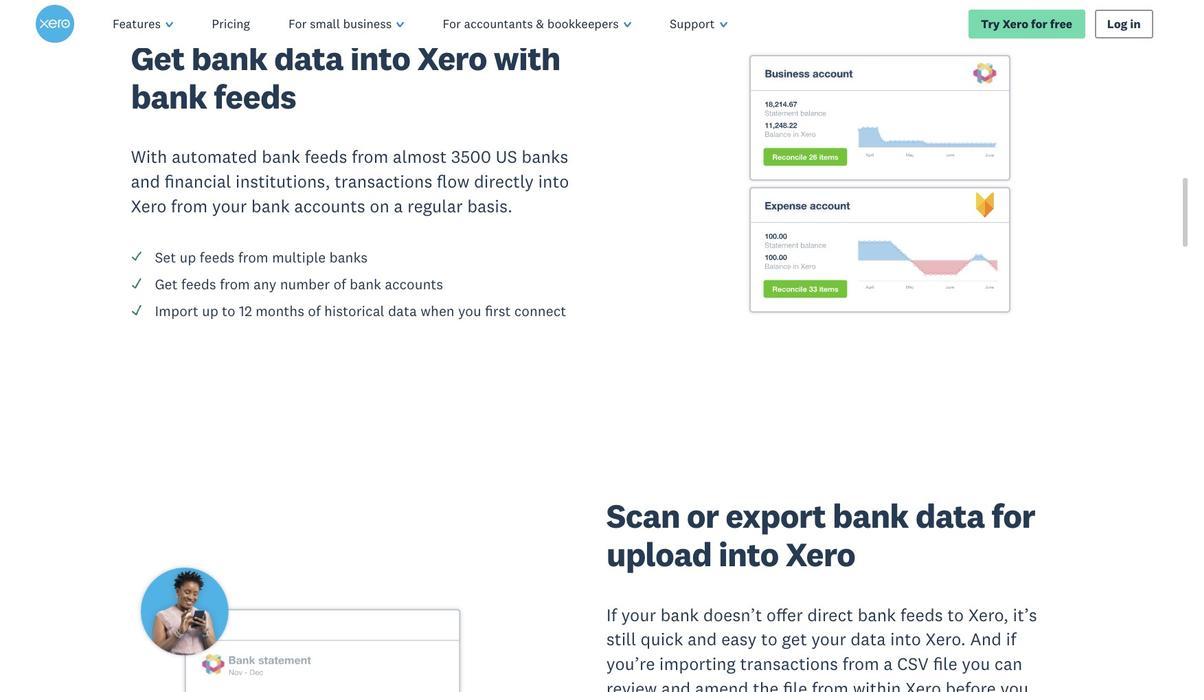 Task type: locate. For each thing, give the bounding box(es) containing it.
1 vertical spatial and
[[688, 629, 717, 651]]

for
[[1032, 16, 1048, 31], [992, 495, 1036, 537]]

xero down with
[[131, 195, 167, 217]]

a
[[394, 195, 403, 217], [884, 653, 893, 675]]

import up to 12 months of historical data when you first connect
[[155, 302, 567, 320]]

a inside 'with automated bank feeds from almost 3500 us banks and financial institutions, transactions flow directly into xero from your bank accounts on a regular basis.'
[[394, 195, 403, 217]]

0 vertical spatial a
[[394, 195, 403, 217]]

for small business button
[[269, 0, 424, 48]]

0 vertical spatial transactions
[[335, 171, 433, 193]]

from up the within
[[843, 653, 880, 675]]

xero down accountants at the top of page
[[417, 37, 487, 79]]

1 horizontal spatial a
[[884, 653, 893, 675]]

1 vertical spatial for
[[992, 495, 1036, 537]]

feeds inside get bank data into xero with bank feeds
[[214, 76, 296, 118]]

0 vertical spatial for
[[1032, 16, 1048, 31]]

and
[[131, 171, 160, 193], [688, 629, 717, 651], [662, 678, 691, 692]]

file
[[934, 653, 958, 675], [784, 678, 808, 692]]

feeds
[[214, 76, 296, 118], [305, 146, 347, 168], [200, 248, 235, 267], [181, 275, 216, 293], [901, 604, 944, 626]]

you
[[458, 302, 482, 320], [963, 653, 991, 675]]

a business owners downloads a bank statement ready for the transactions to be imported into xero. image
[[131, 507, 488, 692], [131, 507, 488, 692]]

bank inside scan or export bank data for upload into xero
[[833, 495, 909, 537]]

0 horizontal spatial to
[[222, 302, 236, 320]]

your
[[212, 195, 247, 217], [622, 604, 657, 626], [812, 629, 847, 651]]

support
[[670, 16, 715, 32]]

xero down csv at bottom right
[[906, 678, 942, 692]]

1 horizontal spatial transactions
[[741, 653, 839, 675]]

2 vertical spatial to
[[762, 629, 778, 651]]

accounts up when
[[385, 275, 443, 293]]

you're
[[607, 653, 655, 675]]

accounts left on
[[294, 195, 366, 217]]

csv
[[898, 653, 929, 675]]

&
[[536, 16, 545, 32]]

1 vertical spatial you
[[963, 653, 991, 675]]

first
[[485, 302, 511, 320]]

bank
[[191, 37, 267, 79], [131, 76, 207, 118], [262, 146, 300, 168], [251, 195, 290, 217], [350, 275, 381, 293], [833, 495, 909, 537], [661, 604, 699, 626], [858, 604, 897, 626]]

1 vertical spatial of
[[308, 302, 321, 320]]

0 horizontal spatial of
[[308, 302, 321, 320]]

1 horizontal spatial up
[[202, 302, 218, 320]]

into right directly
[[539, 171, 569, 193]]

0 horizontal spatial file
[[784, 678, 808, 692]]

to left the 12
[[222, 302, 236, 320]]

1 horizontal spatial accounts
[[385, 275, 443, 293]]

0 horizontal spatial accounts
[[294, 195, 366, 217]]

1 vertical spatial a
[[884, 653, 893, 675]]

2 included image from the top
[[131, 277, 143, 289]]

you left first
[[458, 302, 482, 320]]

of for months
[[308, 302, 321, 320]]

included image for import up to 12 months of historical data when you first connect
[[131, 304, 143, 316]]

0 horizontal spatial up
[[180, 248, 196, 267]]

into inside if your bank doesn't offer direct bank feeds to xero, it's still quick and easy to get your data into xero. and if you're importing transactions from a csv file you can review and amend the file from within xero before
[[891, 629, 922, 651]]

and up 'importing'
[[688, 629, 717, 651]]

xero inside get bank data into xero with bank feeds
[[417, 37, 487, 79]]

up right set
[[180, 248, 196, 267]]

the
[[753, 678, 779, 692]]

0 vertical spatial to
[[222, 302, 236, 320]]

banks right us
[[522, 146, 569, 168]]

1 vertical spatial get
[[155, 275, 178, 293]]

2 vertical spatial and
[[662, 678, 691, 692]]

for for for accountants & bookkeepers
[[443, 16, 461, 32]]

to up xero.
[[948, 604, 965, 626]]

you up before at the bottom
[[963, 653, 991, 675]]

flow
[[437, 171, 470, 193]]

1 horizontal spatial of
[[334, 275, 346, 293]]

with automated bank feeds from almost 3500 us banks and financial institutions, transactions flow directly into xero from your bank accounts on a regular basis.
[[131, 146, 569, 217]]

0 horizontal spatial for
[[289, 16, 307, 32]]

directly
[[474, 171, 534, 193]]

xero inside 'with automated bank feeds from almost 3500 us banks and financial institutions, transactions flow directly into xero from your bank accounts on a regular basis.'
[[131, 195, 167, 217]]

get down 'features'
[[131, 37, 185, 79]]

xero right try at the top of the page
[[1003, 16, 1029, 31]]

if your bank doesn't offer direct bank feeds to xero, it's still quick and easy to get your data into xero. and if you're importing transactions from a csv file you can review and amend the file from within xero before 
[[607, 604, 1038, 692]]

0 vertical spatial and
[[131, 171, 160, 193]]

log
[[1108, 16, 1128, 31]]

get bank data into xero with bank feeds
[[131, 37, 561, 118]]

for for for small business
[[289, 16, 307, 32]]

0 vertical spatial your
[[212, 195, 247, 217]]

your down financial on the top left
[[212, 195, 247, 217]]

1 vertical spatial included image
[[131, 277, 143, 289]]

transactions down get
[[741, 653, 839, 675]]

within
[[853, 678, 902, 692]]

transactions
[[335, 171, 433, 193], [741, 653, 839, 675]]

get down set
[[155, 275, 178, 293]]

0 vertical spatial of
[[334, 275, 346, 293]]

institutions,
[[236, 171, 330, 193]]

free
[[1051, 16, 1073, 31]]

1 vertical spatial transactions
[[741, 653, 839, 675]]

0 horizontal spatial transactions
[[335, 171, 433, 193]]

banks
[[522, 146, 569, 168], [330, 248, 368, 267]]

xero up direct
[[786, 534, 856, 576]]

file right the
[[784, 678, 808, 692]]

transactions up on
[[335, 171, 433, 193]]

set
[[155, 248, 176, 267]]

0 vertical spatial you
[[458, 302, 482, 320]]

of
[[334, 275, 346, 293], [308, 302, 321, 320]]

it's
[[1014, 604, 1038, 626]]

and down with
[[131, 171, 160, 193]]

data
[[274, 37, 343, 79], [388, 302, 417, 320], [916, 495, 985, 537], [851, 629, 886, 651]]

from up any
[[238, 248, 269, 267]]

1 included image from the top
[[131, 250, 143, 262]]

importing
[[660, 653, 736, 675]]

3 included image from the top
[[131, 304, 143, 316]]

for accountants & bookkeepers button
[[424, 0, 651, 48]]

xero
[[1003, 16, 1029, 31], [417, 37, 487, 79], [131, 195, 167, 217], [786, 534, 856, 576], [906, 678, 942, 692]]

1 horizontal spatial for
[[443, 16, 461, 32]]

get
[[131, 37, 185, 79], [155, 275, 178, 293]]

included image for get feeds from any number of bank accounts
[[131, 277, 143, 289]]

1 horizontal spatial file
[[934, 653, 958, 675]]

pricing
[[212, 16, 250, 32]]

1 for from the left
[[289, 16, 307, 32]]

bank feeds from two bank accounts feed transactions into xero. image
[[702, 5, 1059, 362], [702, 5, 1059, 362]]

months
[[256, 302, 305, 320]]

2 for from the left
[[443, 16, 461, 32]]

quick
[[641, 629, 684, 651]]

1 vertical spatial banks
[[330, 248, 368, 267]]

into inside 'with automated bank feeds from almost 3500 us banks and financial institutions, transactions flow directly into xero from your bank accounts on a regular basis.'
[[539, 171, 569, 193]]

get inside get bank data into xero with bank feeds
[[131, 37, 185, 79]]

of up "historical"
[[334, 275, 346, 293]]

0 horizontal spatial a
[[394, 195, 403, 217]]

any
[[254, 275, 277, 293]]

0 horizontal spatial your
[[212, 195, 247, 217]]

0 vertical spatial get
[[131, 37, 185, 79]]

for accountants & bookkeepers
[[443, 16, 619, 32]]

automated
[[172, 146, 258, 168]]

xero inside if your bank doesn't offer direct bank feeds to xero, it's still quick and easy to get your data into xero. and if you're importing transactions from a csv file you can review and amend the file from within xero before
[[906, 678, 942, 692]]

up right import
[[202, 302, 218, 320]]

0 horizontal spatial banks
[[330, 248, 368, 267]]

up for set
[[180, 248, 196, 267]]

0 vertical spatial included image
[[131, 250, 143, 262]]

0 vertical spatial up
[[180, 248, 196, 267]]

direct
[[808, 604, 854, 626]]

into down business
[[350, 37, 411, 79]]

upload
[[607, 534, 712, 576]]

accountants
[[464, 16, 533, 32]]

to left get
[[762, 629, 778, 651]]

transactions inside 'with automated bank feeds from almost 3500 us banks and financial institutions, transactions flow directly into xero from your bank accounts on a regular basis.'
[[335, 171, 433, 193]]

your right if
[[622, 604, 657, 626]]

accounts
[[294, 195, 366, 217], [385, 275, 443, 293]]

included image
[[131, 250, 143, 262], [131, 277, 143, 289], [131, 304, 143, 316]]

try xero for free
[[982, 16, 1073, 31]]

into inside scan or export bank data for upload into xero
[[719, 534, 779, 576]]

your down direct
[[812, 629, 847, 651]]

for left small
[[289, 16, 307, 32]]

to
[[222, 302, 236, 320], [948, 604, 965, 626], [762, 629, 778, 651]]

of down number
[[308, 302, 321, 320]]

0 vertical spatial banks
[[522, 146, 569, 168]]

0 horizontal spatial you
[[458, 302, 482, 320]]

file down xero.
[[934, 653, 958, 675]]

a right on
[[394, 195, 403, 217]]

0 vertical spatial accounts
[[294, 195, 366, 217]]

1 vertical spatial to
[[948, 604, 965, 626]]

1 horizontal spatial banks
[[522, 146, 569, 168]]

from
[[352, 146, 389, 168], [171, 195, 208, 217], [238, 248, 269, 267], [220, 275, 250, 293], [843, 653, 880, 675], [812, 678, 849, 692]]

data inside scan or export bank data for upload into xero
[[916, 495, 985, 537]]

into up doesn't
[[719, 534, 779, 576]]

1 vertical spatial up
[[202, 302, 218, 320]]

for
[[289, 16, 307, 32], [443, 16, 461, 32]]

get
[[782, 629, 807, 651]]

12
[[239, 302, 252, 320]]

2 vertical spatial your
[[812, 629, 847, 651]]

and down 'importing'
[[662, 678, 691, 692]]

1 vertical spatial your
[[622, 604, 657, 626]]

xero homepage image
[[36, 5, 74, 43]]

a up the within
[[884, 653, 893, 675]]

into
[[350, 37, 411, 79], [539, 171, 569, 193], [719, 534, 779, 576], [891, 629, 922, 651]]

1 horizontal spatial you
[[963, 653, 991, 675]]

banks right multiple
[[330, 248, 368, 267]]

2 horizontal spatial your
[[812, 629, 847, 651]]

for left accountants at the top of page
[[443, 16, 461, 32]]

into up csv at bottom right
[[891, 629, 922, 651]]

2 vertical spatial included image
[[131, 304, 143, 316]]

up
[[180, 248, 196, 267], [202, 302, 218, 320]]



Task type: describe. For each thing, give the bounding box(es) containing it.
before
[[946, 678, 997, 692]]

historical
[[324, 302, 385, 320]]

easy
[[722, 629, 757, 651]]

included image for set up feeds from multiple banks
[[131, 250, 143, 262]]

features button
[[93, 0, 193, 48]]

a inside if your bank doesn't offer direct bank feeds to xero, it's still quick and easy to get your data into xero. and if you're importing transactions from a csv file you can review and amend the file from within xero before
[[884, 653, 893, 675]]

up for import
[[202, 302, 218, 320]]

offer
[[767, 604, 803, 626]]

with
[[494, 37, 561, 79]]

business
[[343, 16, 392, 32]]

small
[[310, 16, 340, 32]]

from left the within
[[812, 678, 849, 692]]

0 vertical spatial file
[[934, 653, 958, 675]]

if
[[607, 604, 617, 626]]

transactions inside if your bank doesn't offer direct bank feeds to xero, it's still quick and easy to get your data into xero. and if you're importing transactions from a csv file you can review and amend the file from within xero before
[[741, 653, 839, 675]]

feeds inside 'with automated bank feeds from almost 3500 us banks and financial institutions, transactions flow directly into xero from your bank accounts on a regular basis.'
[[305, 146, 347, 168]]

financial
[[165, 171, 231, 193]]

multiple
[[272, 248, 326, 267]]

set up feeds from multiple banks
[[155, 248, 368, 267]]

amend
[[696, 678, 749, 692]]

from left almost
[[352, 146, 389, 168]]

try xero for free link
[[969, 10, 1086, 38]]

get for get feeds from any number of bank accounts
[[155, 275, 178, 293]]

log in link
[[1095, 10, 1154, 38]]

number
[[280, 275, 330, 293]]

1 vertical spatial file
[[784, 678, 808, 692]]

from up the 12
[[220, 275, 250, 293]]

you inside if your bank doesn't offer direct bank feeds to xero, it's still quick and easy to get your data into xero. and if you're importing transactions from a csv file you can review and amend the file from within xero before
[[963, 653, 991, 675]]

scan
[[607, 495, 680, 537]]

1 vertical spatial accounts
[[385, 275, 443, 293]]

export
[[726, 495, 826, 537]]

1 horizontal spatial your
[[622, 604, 657, 626]]

try
[[982, 16, 1001, 31]]

if
[[1007, 629, 1017, 651]]

scan or export bank data for upload into xero
[[607, 495, 1036, 576]]

for small business
[[289, 16, 392, 32]]

bookkeepers
[[548, 16, 619, 32]]

log in
[[1108, 16, 1142, 31]]

into inside get bank data into xero with bank feeds
[[350, 37, 411, 79]]

when
[[421, 302, 455, 320]]

still
[[607, 629, 637, 651]]

and inside 'with automated bank feeds from almost 3500 us banks and financial institutions, transactions flow directly into xero from your bank accounts on a regular basis.'
[[131, 171, 160, 193]]

doesn't
[[704, 604, 763, 626]]

on
[[370, 195, 390, 217]]

xero,
[[969, 604, 1009, 626]]

accounts inside 'with automated bank feeds from almost 3500 us banks and financial institutions, transactions flow directly into xero from your bank accounts on a regular basis.'
[[294, 195, 366, 217]]

connect
[[515, 302, 567, 320]]

feeds inside if your bank doesn't offer direct bank feeds to xero, it's still quick and easy to get your data into xero. and if you're importing transactions from a csv file you can review and amend the file from within xero before
[[901, 604, 944, 626]]

from down financial on the top left
[[171, 195, 208, 217]]

can
[[995, 653, 1023, 675]]

get for get bank data into xero with bank feeds
[[131, 37, 185, 79]]

get feeds from any number of bank accounts
[[155, 275, 443, 293]]

2 horizontal spatial to
[[948, 604, 965, 626]]

regular
[[408, 195, 463, 217]]

xero inside scan or export bank data for upload into xero
[[786, 534, 856, 576]]

basis.
[[468, 195, 513, 217]]

review
[[607, 678, 657, 692]]

almost
[[393, 146, 447, 168]]

with
[[131, 146, 167, 168]]

3500
[[451, 146, 492, 168]]

support button
[[651, 0, 747, 48]]

features
[[113, 16, 161, 32]]

and
[[971, 629, 1002, 651]]

data inside get bank data into xero with bank feeds
[[274, 37, 343, 79]]

data inside if your bank doesn't offer direct bank feeds to xero, it's still quick and easy to get your data into xero. and if you're importing transactions from a csv file you can review and amend the file from within xero before
[[851, 629, 886, 651]]

pricing link
[[193, 0, 269, 48]]

us
[[496, 146, 518, 168]]

import
[[155, 302, 198, 320]]

xero.
[[926, 629, 966, 651]]

your inside 'with automated bank feeds from almost 3500 us banks and financial institutions, transactions flow directly into xero from your bank accounts on a regular basis.'
[[212, 195, 247, 217]]

or
[[687, 495, 719, 537]]

for inside scan or export bank data for upload into xero
[[992, 495, 1036, 537]]

in
[[1131, 16, 1142, 31]]

banks inside 'with automated bank feeds from almost 3500 us banks and financial institutions, transactions flow directly into xero from your bank accounts on a regular basis.'
[[522, 146, 569, 168]]

1 horizontal spatial to
[[762, 629, 778, 651]]

of for number
[[334, 275, 346, 293]]



Task type: vqa. For each thing, say whether or not it's contained in the screenshot.
the bottommost repeat
no



